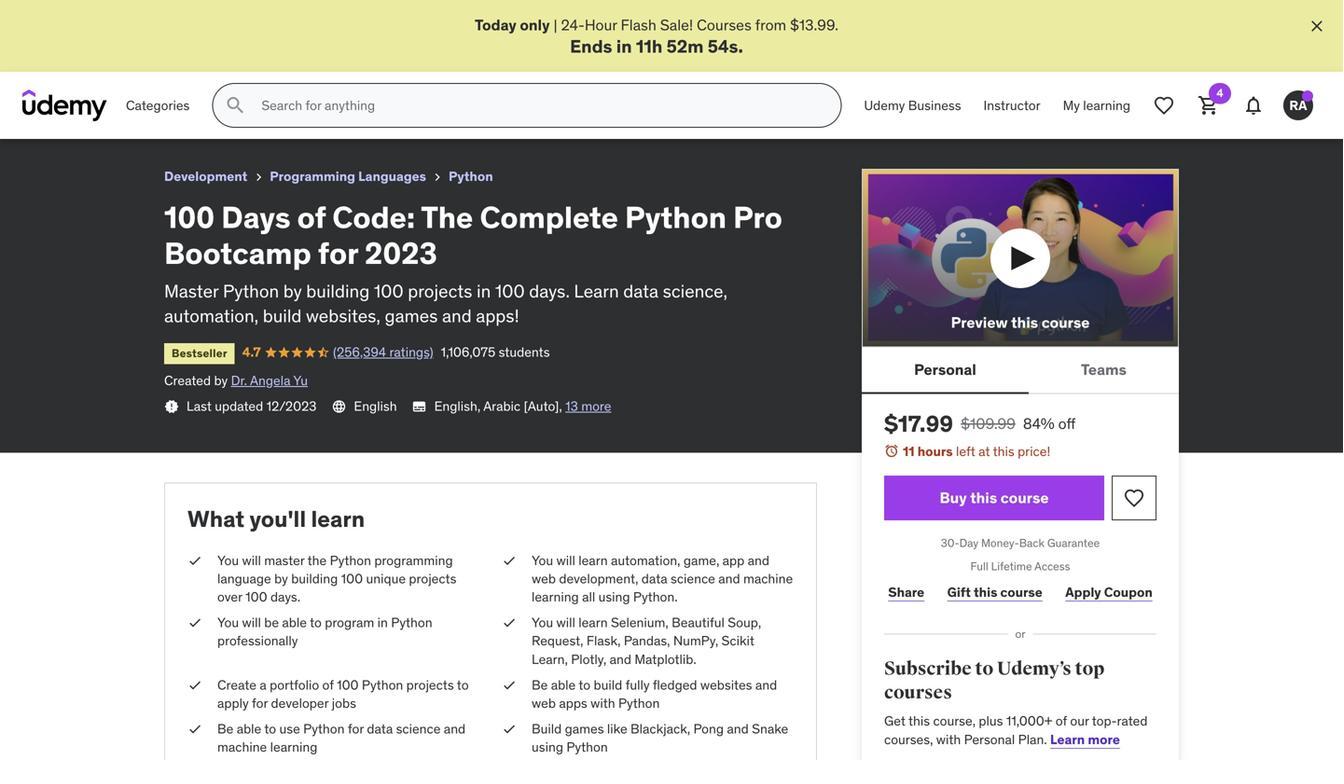 Task type: describe. For each thing, give the bounding box(es) containing it.
by inside 100 days of code: the complete python pro bootcamp for 2023 master python by building 100 projects in 100 days. learn data science, automation, build websites, games and apps!
[[283, 280, 302, 302]]

english, arabic [auto] , 13 more
[[435, 398, 612, 415]]

you will master the python programming language by building 100 unique projects over 100 days.
[[217, 552, 457, 606]]

be able to use python for data science and machine learning
[[217, 721, 466, 756]]

for for of
[[318, 235, 358, 272]]

buy this course
[[940, 489, 1049, 508]]

0 horizontal spatial more
[[582, 398, 612, 415]]

development,
[[559, 571, 639, 587]]

building inside you will master the python programming language by building 100 unique projects over 100 days.
[[291, 571, 338, 587]]

you for you will learn selenium, beautiful soup, request, flask, pandas, numpy, scikit learn, plotly, and matplotlib.
[[532, 615, 554, 631]]

a
[[260, 677, 267, 694]]

english
[[354, 398, 397, 415]]

like
[[607, 721, 628, 738]]

what you'll learn
[[188, 505, 365, 533]]

data inside be able to use python for data science and machine learning
[[367, 721, 393, 738]]

you for you will master the python programming language by building 100 unique projects over 100 days.
[[217, 552, 239, 569]]

to inside 'be able to build fully fledged websites and web apps with python'
[[579, 677, 591, 694]]

100 down 'language'
[[246, 589, 267, 606]]

web inside 'be able to build fully fledged websites and web apps with python'
[[532, 695, 556, 712]]

automation, inside 100 days of code: the complete python pro bootcamp for 2023 master python by building 100 projects in 100 days. learn data science, automation, build websites, games and apps!
[[164, 305, 259, 327]]

and inside 'you will learn selenium, beautiful soup, request, flask, pandas, numpy, scikit learn, plotly, and matplotlib.'
[[610, 651, 632, 668]]

12/2023
[[267, 398, 317, 415]]

ends
[[570, 35, 613, 57]]

1 vertical spatial by
[[214, 372, 228, 389]]

categories button
[[115, 83, 201, 128]]

able for be able to build fully fledged websites and web apps with python
[[551, 677, 576, 694]]

complete
[[480, 199, 619, 236]]

python link
[[449, 165, 493, 189]]

python inside build games like blackjack, pong and snake using python
[[567, 739, 608, 756]]

students
[[499, 344, 550, 361]]

business
[[909, 97, 962, 114]]

blackjack,
[[631, 721, 691, 738]]

build games like blackjack, pong and snake using python
[[532, 721, 789, 756]]

close image
[[1308, 17, 1327, 35]]

build inside 'be able to build fully fledged websites and web apps with python'
[[594, 677, 623, 694]]

learn,
[[532, 651, 568, 668]]

you have alerts image
[[1303, 91, 1314, 102]]

to inside subscribe to udemy's top courses
[[976, 658, 994, 681]]

yu
[[293, 372, 308, 389]]

course for preview this course
[[1042, 313, 1090, 332]]

buy
[[940, 489, 967, 508]]

python down bootcamp
[[223, 280, 279, 302]]

xsmall image for create a portfolio of 100 python projects to apply for developer jobs
[[188, 677, 203, 695]]

and down app
[[719, 571, 741, 587]]

udemy business
[[864, 97, 962, 114]]

projects inside you will master the python programming language by building 100 unique projects over 100 days.
[[409, 571, 457, 587]]

my learning link
[[1052, 83, 1142, 128]]

games inside 100 days of code: the complete python pro bootcamp for 2023 master python by building 100 projects in 100 days. learn data science, automation, build websites, games and apps!
[[385, 305, 438, 327]]

dr.
[[231, 372, 247, 389]]

xsmall image for you will learn selenium, beautiful soup, request, flask, pandas, numpy, scikit learn, plotly, and matplotlib.
[[502, 614, 517, 633]]

science inside be able to use python for data science and machine learning
[[396, 721, 441, 738]]

programming languages link
[[270, 165, 426, 189]]

angela
[[250, 372, 291, 389]]

,
[[559, 398, 563, 415]]

the
[[421, 199, 473, 236]]

able inside you will be able to program in python professionally
[[282, 615, 307, 631]]

udemy business link
[[853, 83, 973, 128]]

xsmall image for build games like blackjack, pong and snake using python
[[502, 721, 517, 739]]

learn inside 100 days of code: the complete python pro bootcamp for 2023 master python by building 100 projects in 100 days. learn data science, automation, build websites, games and apps!
[[574, 280, 619, 302]]

1,106,075 students
[[441, 344, 550, 361]]

programming
[[270, 168, 356, 185]]

sale!
[[660, 15, 694, 35]]

days
[[221, 199, 291, 236]]

for inside be able to use python for data science and machine learning
[[348, 721, 364, 738]]

of inside get this course, plus 11,000+ of our top-rated courses, with personal plan.
[[1056, 713, 1068, 730]]

learn for what you'll learn
[[311, 505, 365, 533]]

100 inside create a portfolio of 100 python projects to apply for developer jobs
[[337, 677, 359, 694]]

and right app
[[748, 552, 770, 569]]

code:
[[333, 199, 415, 236]]

of inside 100 days of code: the complete python pro bootcamp for 2023 master python by building 100 projects in 100 days. learn data science, automation, build websites, games and apps!
[[297, 199, 326, 236]]

11
[[903, 443, 915, 460]]

you will learn selenium, beautiful soup, request, flask, pandas, numpy, scikit learn, plotly, and matplotlib.
[[532, 615, 762, 668]]

today only | 24-hour flash sale! courses from $13.99. ends in 11h 52m 54s .
[[475, 15, 839, 57]]

websites
[[701, 677, 753, 694]]

python up science,
[[625, 199, 727, 236]]

programming
[[375, 552, 453, 569]]

will for you will master the python programming language by building 100 unique projects over 100 days.
[[242, 552, 261, 569]]

to inside be able to use python for data science and machine learning
[[264, 721, 276, 738]]

2023
[[365, 235, 438, 272]]

ra link
[[1277, 83, 1322, 128]]

be for be able to build fully fledged websites and web apps with python
[[532, 677, 548, 694]]

11 hours left at this price!
[[903, 443, 1051, 460]]

subscribe to udemy's top courses
[[885, 658, 1105, 705]]

ratings)
[[390, 344, 434, 361]]

with for course,
[[937, 732, 962, 748]]

learn for you will learn selenium, beautiful soup, request, flask, pandas, numpy, scikit learn, plotly, and matplotlib.
[[579, 615, 608, 631]]

master
[[164, 280, 219, 302]]

to inside you will be able to program in python professionally
[[310, 615, 322, 631]]

off
[[1059, 414, 1076, 433]]

all
[[582, 589, 596, 606]]

plan.
[[1019, 732, 1048, 748]]

closed captions image
[[412, 399, 427, 414]]

guarantee
[[1048, 536, 1101, 551]]

game,
[[684, 552, 720, 569]]

access
[[1035, 559, 1071, 574]]

preview
[[952, 313, 1008, 332]]

plotly,
[[571, 651, 607, 668]]

build inside 100 days of code: the complete python pro bootcamp for 2023 master python by building 100 projects in 100 days. learn data science, automation, build websites, games and apps!
[[263, 305, 302, 327]]

0 vertical spatial xsmall image
[[430, 170, 445, 185]]

data inside you will learn automation, game, app and web development, data science and machine learning all using python.
[[642, 571, 668, 587]]

building inside 100 days of code: the complete python pro bootcamp for 2023 master python by building 100 projects in 100 days. learn data science, automation, build websites, games and apps!
[[306, 280, 370, 302]]

84%
[[1024, 414, 1055, 433]]

learning inside be able to use python for data science and machine learning
[[270, 739, 318, 756]]

udemy's
[[998, 658, 1072, 681]]

you for you will learn automation, game, app and web development, data science and machine learning all using python.
[[532, 552, 554, 569]]

matplotlib.
[[635, 651, 697, 668]]

pandas,
[[624, 633, 671, 650]]

for for portfolio
[[252, 695, 268, 712]]

python inside be able to use python for data science and machine learning
[[303, 721, 345, 738]]

xsmall image for you will master the python programming language by building 100 unique projects over 100 days.
[[188, 552, 203, 570]]

share
[[889, 584, 925, 601]]

learn more
[[1051, 732, 1121, 748]]

last updated 12/2023
[[187, 398, 317, 415]]

preview this course button
[[862, 169, 1180, 348]]

100 days of code: the complete python pro bootcamp for 2023 master python by building 100 projects in 100 days. learn data science, automation, build websites, games and apps!
[[164, 199, 783, 327]]

you for you will be able to program in python professionally
[[217, 615, 239, 631]]

30-
[[941, 536, 960, 551]]

to inside create a portfolio of 100 python projects to apply for developer jobs
[[457, 677, 469, 694]]

xsmall image for be able to build fully fledged websites and web apps with python
[[502, 677, 517, 695]]

our
[[1071, 713, 1090, 730]]

updated
[[215, 398, 263, 415]]

24-
[[561, 15, 585, 35]]

course for buy this course
[[1001, 489, 1049, 508]]

1 horizontal spatial more
[[1088, 732, 1121, 748]]

instructor
[[984, 97, 1041, 114]]

get
[[885, 713, 906, 730]]

and inside be able to use python for data science and machine learning
[[444, 721, 466, 738]]

in inside you will be able to program in python professionally
[[378, 615, 388, 631]]

what
[[188, 505, 245, 533]]

wishlist image
[[1124, 487, 1146, 510]]

100 down "2023"
[[374, 280, 404, 302]]

$17.99
[[885, 410, 954, 438]]

course language image
[[332, 399, 347, 414]]

using inside you will learn automation, game, app and web development, data science and machine learning all using python.
[[599, 589, 630, 606]]



Task type: vqa. For each thing, say whether or not it's contained in the screenshot.
xsmall icon for Full lifetime access
no



Task type: locate. For each thing, give the bounding box(es) containing it.
100 up apps!
[[495, 280, 525, 302]]

python inside you will be able to program in python professionally
[[391, 615, 433, 631]]

created by dr. angela yu
[[164, 372, 308, 389]]

by left dr.
[[214, 372, 228, 389]]

more down top-
[[1088, 732, 1121, 748]]

learn for you will learn automation, game, app and web development, data science and machine learning all using python.
[[579, 552, 608, 569]]

1 vertical spatial in
[[477, 280, 491, 302]]

0 horizontal spatial machine
[[217, 739, 267, 756]]

dr. angela yu link
[[231, 372, 308, 389]]

1 vertical spatial building
[[291, 571, 338, 587]]

2 vertical spatial able
[[237, 721, 262, 738]]

gift
[[948, 584, 971, 601]]

rated
[[1118, 713, 1148, 730]]

1 vertical spatial learn
[[1051, 732, 1086, 748]]

you inside you will be able to program in python professionally
[[217, 615, 239, 631]]

python down like
[[567, 739, 608, 756]]

xsmall image for you will be able to program in python professionally
[[188, 614, 203, 633]]

submit search image
[[224, 94, 247, 117]]

my
[[1064, 97, 1081, 114]]

will up 'language'
[[242, 552, 261, 569]]

xsmall image left be
[[188, 614, 203, 633]]

0 vertical spatial days.
[[529, 280, 570, 302]]

python inside 'be able to build fully fledged websites and web apps with python'
[[619, 695, 660, 712]]

and down the flask,
[[610, 651, 632, 668]]

0 vertical spatial more
[[582, 398, 612, 415]]

course for gift this course
[[1001, 584, 1043, 601]]

python inside create a portfolio of 100 python projects to apply for developer jobs
[[362, 677, 403, 694]]

0 vertical spatial by
[[283, 280, 302, 302]]

the
[[308, 552, 327, 569]]

will for you will be able to program in python professionally
[[242, 615, 261, 631]]

learn down complete
[[574, 280, 619, 302]]

will up request,
[[557, 615, 576, 631]]

2 horizontal spatial in
[[617, 35, 632, 57]]

1 vertical spatial with
[[937, 732, 962, 748]]

be for be able to use python for data science and machine learning
[[217, 721, 234, 738]]

will inside you will learn automation, game, app and web development, data science and machine learning all using python.
[[557, 552, 576, 569]]

this inside get this course, plus 11,000+ of our top-rated courses, with personal plan.
[[909, 713, 931, 730]]

Search for anything text field
[[258, 90, 819, 122]]

in inside today only | 24-hour flash sale! courses from $13.99. ends in 11h 52m 54s .
[[617, 35, 632, 57]]

xsmall image left the python link
[[430, 170, 445, 185]]

1 vertical spatial projects
[[409, 571, 457, 587]]

0 horizontal spatial science
[[396, 721, 441, 738]]

using down the build
[[532, 739, 564, 756]]

will up professionally
[[242, 615, 261, 631]]

able inside 'be able to build fully fledged websites and web apps with python'
[[551, 677, 576, 694]]

machine inside you will learn automation, game, app and web development, data science and machine learning all using python.
[[744, 571, 793, 587]]

back
[[1020, 536, 1045, 551]]

automation, inside you will learn automation, game, app and web development, data science and machine learning all using python.
[[611, 552, 681, 569]]

more right 13
[[582, 398, 612, 415]]

teams
[[1082, 360, 1127, 379]]

0 horizontal spatial build
[[263, 305, 302, 327]]

1 vertical spatial web
[[532, 695, 556, 712]]

this up courses,
[[909, 713, 931, 730]]

using
[[599, 589, 630, 606], [532, 739, 564, 756]]

1 horizontal spatial games
[[565, 721, 604, 738]]

2 vertical spatial learn
[[579, 615, 608, 631]]

learn up the at the bottom of the page
[[311, 505, 365, 533]]

at
[[979, 443, 991, 460]]

web left development,
[[532, 571, 556, 587]]

gift this course
[[948, 584, 1043, 601]]

|
[[554, 15, 558, 35]]

python up be able to use python for data science and machine learning
[[362, 677, 403, 694]]

0 vertical spatial for
[[318, 235, 358, 272]]

0 horizontal spatial using
[[532, 739, 564, 756]]

today
[[475, 15, 517, 35]]

will for you will learn automation, game, app and web development, data science and machine learning all using python.
[[557, 552, 576, 569]]

0 vertical spatial course
[[1042, 313, 1090, 332]]

from
[[756, 15, 787, 35]]

pro
[[734, 199, 783, 236]]

courses
[[885, 682, 953, 705]]

games inside build games like blackjack, pong and snake using python
[[565, 721, 604, 738]]

personal inside get this course, plus 11,000+ of our top-rated courses, with personal plan.
[[965, 732, 1016, 748]]

2 vertical spatial data
[[367, 721, 393, 738]]

create
[[217, 677, 257, 694]]

xsmall image for last updated 12/2023
[[164, 399, 179, 414]]

.
[[739, 35, 744, 57]]

this for get
[[909, 713, 931, 730]]

data
[[624, 280, 659, 302], [642, 571, 668, 587], [367, 721, 393, 738]]

unique
[[366, 571, 406, 587]]

developer
[[271, 695, 329, 712]]

development link
[[164, 165, 248, 189]]

able right be
[[282, 615, 307, 631]]

be down apply
[[217, 721, 234, 738]]

able down apply
[[237, 721, 262, 738]]

0 vertical spatial automation,
[[164, 305, 259, 327]]

science down game,
[[671, 571, 716, 587]]

will inside 'you will learn selenium, beautiful soup, request, flask, pandas, numpy, scikit learn, plotly, and matplotlib.'
[[557, 615, 576, 631]]

for inside 100 days of code: the complete python pro bootcamp for 2023 master python by building 100 projects in 100 days. learn data science, automation, build websites, games and apps!
[[318, 235, 358, 272]]

0 vertical spatial data
[[624, 280, 659, 302]]

2 vertical spatial of
[[1056, 713, 1068, 730]]

or
[[1016, 627, 1026, 642]]

2 horizontal spatial learning
[[1084, 97, 1131, 114]]

0 vertical spatial science
[[671, 571, 716, 587]]

1 vertical spatial be
[[217, 721, 234, 738]]

0 vertical spatial able
[[282, 615, 307, 631]]

1 horizontal spatial using
[[599, 589, 630, 606]]

1 horizontal spatial learn
[[1051, 732, 1086, 748]]

13 more button
[[566, 398, 612, 416]]

you inside you will master the python programming language by building 100 unique projects over 100 days.
[[217, 552, 239, 569]]

learning down use
[[270, 739, 318, 756]]

0 vertical spatial web
[[532, 571, 556, 587]]

python down jobs
[[303, 721, 345, 738]]

machine down apply
[[217, 739, 267, 756]]

using down development,
[[599, 589, 630, 606]]

0 vertical spatial of
[[297, 199, 326, 236]]

games up ratings)
[[385, 305, 438, 327]]

days. up students
[[529, 280, 570, 302]]

python
[[449, 168, 493, 185], [625, 199, 727, 236], [223, 280, 279, 302], [330, 552, 371, 569], [391, 615, 433, 631], [362, 677, 403, 694], [619, 695, 660, 712], [303, 721, 345, 738], [567, 739, 608, 756]]

this for gift
[[974, 584, 998, 601]]

automation,
[[164, 305, 259, 327], [611, 552, 681, 569]]

2 vertical spatial by
[[274, 571, 288, 587]]

1 vertical spatial data
[[642, 571, 668, 587]]

lifetime
[[992, 559, 1033, 574]]

for up websites,
[[318, 235, 358, 272]]

1 vertical spatial learning
[[532, 589, 579, 606]]

0 vertical spatial learn
[[574, 280, 619, 302]]

0 horizontal spatial be
[[217, 721, 234, 738]]

1 vertical spatial xsmall image
[[188, 614, 203, 633]]

games down apps
[[565, 721, 604, 738]]

1 horizontal spatial in
[[477, 280, 491, 302]]

data down create a portfolio of 100 python projects to apply for developer jobs
[[367, 721, 393, 738]]

1 horizontal spatial build
[[594, 677, 623, 694]]

0 horizontal spatial able
[[237, 721, 262, 738]]

this right at
[[994, 443, 1015, 460]]

will inside you will master the python programming language by building 100 unique projects over 100 days.
[[242, 552, 261, 569]]

this right preview
[[1012, 313, 1039, 332]]

xsmall image for be able to use python for data science and machine learning
[[188, 721, 203, 739]]

of inside create a portfolio of 100 python projects to apply for developer jobs
[[322, 677, 334, 694]]

top-
[[1093, 713, 1118, 730]]

0 vertical spatial be
[[532, 677, 548, 694]]

courses
[[697, 15, 752, 35]]

with for to
[[591, 695, 616, 712]]

days. inside 100 days of code: the complete python pro bootcamp for 2023 master python by building 100 projects in 100 days. learn data science, automation, build websites, games and apps!
[[529, 280, 570, 302]]

data left science,
[[624, 280, 659, 302]]

udemy image
[[22, 90, 107, 122]]

snake
[[752, 721, 789, 738]]

apply coupon
[[1066, 584, 1153, 601]]

1 web from the top
[[532, 571, 556, 587]]

build
[[532, 721, 562, 738]]

science,
[[663, 280, 728, 302]]

you'll
[[250, 505, 306, 533]]

0 horizontal spatial automation,
[[164, 305, 259, 327]]

alarm image
[[885, 444, 900, 459]]

0 horizontal spatial days.
[[271, 589, 301, 606]]

will inside you will be able to program in python professionally
[[242, 615, 261, 631]]

web up the build
[[532, 695, 556, 712]]

1 horizontal spatial science
[[671, 571, 716, 587]]

python up the
[[449, 168, 493, 185]]

jobs
[[332, 695, 356, 712]]

be
[[264, 615, 279, 631]]

you inside 'you will learn selenium, beautiful soup, request, flask, pandas, numpy, scikit learn, plotly, and matplotlib.'
[[532, 615, 554, 631]]

learn down our
[[1051, 732, 1086, 748]]

1 vertical spatial learn
[[579, 552, 608, 569]]

build left fully
[[594, 677, 623, 694]]

bestseller
[[172, 346, 227, 361]]

with inside 'be able to build fully fledged websites and web apps with python'
[[591, 695, 616, 712]]

udemy
[[864, 97, 906, 114]]

shopping cart with 4 items image
[[1198, 94, 1221, 117]]

science
[[671, 571, 716, 587], [396, 721, 441, 738]]

and inside build games like blackjack, pong and snake using python
[[727, 721, 749, 738]]

this for preview
[[1012, 313, 1039, 332]]

python down fully
[[619, 695, 660, 712]]

subscribe
[[885, 658, 972, 681]]

python down unique
[[391, 615, 433, 631]]

program
[[325, 615, 375, 631]]

11h 52m 54s
[[636, 35, 739, 57]]

and up 1,106,075
[[442, 305, 472, 327]]

categories
[[126, 97, 190, 114]]

1 horizontal spatial days.
[[529, 280, 570, 302]]

[auto]
[[524, 398, 559, 415]]

automation, up python.
[[611, 552, 681, 569]]

0 horizontal spatial games
[[385, 305, 438, 327]]

more
[[582, 398, 612, 415], [1088, 732, 1121, 748]]

for down a
[[252, 695, 268, 712]]

100 left unique
[[341, 571, 363, 587]]

1 horizontal spatial able
[[282, 615, 307, 631]]

projects inside 100 days of code: the complete python pro bootcamp for 2023 master python by building 100 projects in 100 days. learn data science, automation, build websites, games and apps!
[[408, 280, 473, 302]]

able for be able to use python for data science and machine learning
[[237, 721, 262, 738]]

be down learn,
[[532, 677, 548, 694]]

notifications image
[[1243, 94, 1266, 117]]

machine down app
[[744, 571, 793, 587]]

1 vertical spatial personal
[[965, 732, 1016, 748]]

2 vertical spatial in
[[378, 615, 388, 631]]

xsmall image
[[251, 170, 266, 185], [164, 399, 179, 414], [188, 552, 203, 570], [502, 552, 517, 570], [502, 614, 517, 633], [502, 677, 517, 695], [188, 721, 203, 739], [502, 721, 517, 739]]

instructor link
[[973, 83, 1052, 128]]

2 web from the top
[[532, 695, 556, 712]]

day
[[960, 536, 979, 551]]

by down bootcamp
[[283, 280, 302, 302]]

learning inside you will learn automation, game, app and web development, data science and machine learning all using python.
[[532, 589, 579, 606]]

0 vertical spatial building
[[306, 280, 370, 302]]

python right the at the bottom of the page
[[330, 552, 371, 569]]

1 vertical spatial days.
[[271, 589, 301, 606]]

selenium,
[[611, 615, 669, 631]]

english, arabic
[[435, 398, 521, 415]]

and right websites
[[756, 677, 778, 694]]

able up apps
[[551, 677, 576, 694]]

1 horizontal spatial be
[[532, 677, 548, 694]]

you will learn automation, game, app and web development, data science and machine learning all using python.
[[532, 552, 793, 606]]

hours
[[918, 443, 953, 460]]

xsmall image
[[430, 170, 445, 185], [188, 614, 203, 633], [188, 677, 203, 695]]

web
[[532, 571, 556, 587], [532, 695, 556, 712]]

2 vertical spatial xsmall image
[[188, 677, 203, 695]]

be inside 'be able to build fully fledged websites and web apps with python'
[[532, 677, 548, 694]]

course
[[1042, 313, 1090, 332], [1001, 489, 1049, 508], [1001, 584, 1043, 601]]

for down jobs
[[348, 721, 364, 738]]

learn more link
[[1051, 732, 1121, 748]]

1 vertical spatial science
[[396, 721, 441, 738]]

and left the build
[[444, 721, 466, 738]]

machine inside be able to use python for data science and machine learning
[[217, 739, 267, 756]]

of up jobs
[[322, 677, 334, 694]]

in up apps!
[[477, 280, 491, 302]]

build left websites,
[[263, 305, 302, 327]]

web inside you will learn automation, game, app and web development, data science and machine learning all using python.
[[532, 571, 556, 587]]

be
[[532, 677, 548, 694], [217, 721, 234, 738]]

learning left 'all'
[[532, 589, 579, 606]]

apply
[[217, 695, 249, 712]]

python inside you will master the python programming language by building 100 unique projects over 100 days.
[[330, 552, 371, 569]]

2 vertical spatial projects
[[407, 677, 454, 694]]

data inside 100 days of code: the complete python pro bootcamp for 2023 master python by building 100 projects in 100 days. learn data science, automation, build websites, games and apps!
[[624, 280, 659, 302]]

days. up be
[[271, 589, 301, 606]]

0 vertical spatial in
[[617, 35, 632, 57]]

in inside 100 days of code: the complete python pro bootcamp for 2023 master python by building 100 projects in 100 days. learn data science, automation, build websites, games and apps!
[[477, 280, 491, 302]]

scikit
[[722, 633, 755, 650]]

able inside be able to use python for data science and machine learning
[[237, 721, 262, 738]]

tab list
[[862, 348, 1180, 394]]

course up teams
[[1042, 313, 1090, 332]]

1 vertical spatial able
[[551, 677, 576, 694]]

2 vertical spatial for
[[348, 721, 364, 738]]

only
[[520, 15, 550, 35]]

price!
[[1018, 443, 1051, 460]]

by inside you will master the python programming language by building 100 unique projects over 100 days.
[[274, 571, 288, 587]]

1 vertical spatial build
[[594, 677, 623, 694]]

and right the pong
[[727, 721, 749, 738]]

be inside be able to use python for data science and machine learning
[[217, 721, 234, 738]]

using inside build games like blackjack, pong and snake using python
[[532, 739, 564, 756]]

1 vertical spatial for
[[252, 695, 268, 712]]

of left our
[[1056, 713, 1068, 730]]

flash
[[621, 15, 657, 35]]

0 vertical spatial games
[[385, 305, 438, 327]]

numpy,
[[674, 633, 719, 650]]

and inside 100 days of code: the complete python pro bootcamp for 2023 master python by building 100 projects in 100 days. learn data science, automation, build websites, games and apps!
[[442, 305, 472, 327]]

beautiful
[[672, 615, 725, 631]]

buy this course button
[[885, 476, 1105, 521]]

0 horizontal spatial in
[[378, 615, 388, 631]]

2 vertical spatial course
[[1001, 584, 1043, 601]]

you inside you will learn automation, game, app and web development, data science and machine learning all using python.
[[532, 552, 554, 569]]

created
[[164, 372, 211, 389]]

will up development,
[[557, 552, 576, 569]]

build
[[263, 305, 302, 327], [594, 677, 623, 694]]

days. inside you will master the python programming language by building 100 unique projects over 100 days.
[[271, 589, 301, 606]]

with down course,
[[937, 732, 962, 748]]

science inside you will learn automation, game, app and web development, data science and machine learning all using python.
[[671, 571, 716, 587]]

for inside create a portfolio of 100 python projects to apply for developer jobs
[[252, 695, 268, 712]]

with up like
[[591, 695, 616, 712]]

learn
[[311, 505, 365, 533], [579, 552, 608, 569], [579, 615, 608, 631]]

language
[[217, 571, 271, 587]]

1 vertical spatial machine
[[217, 739, 267, 756]]

in right program
[[378, 615, 388, 631]]

request,
[[532, 633, 584, 650]]

in down flash
[[617, 35, 632, 57]]

personal down preview
[[915, 360, 977, 379]]

(256,394
[[333, 344, 386, 361]]

building down the at the bottom of the page
[[291, 571, 338, 587]]

100 up jobs
[[337, 677, 359, 694]]

with inside get this course, plus 11,000+ of our top-rated courses, with personal plan.
[[937, 732, 962, 748]]

professionally
[[217, 633, 298, 650]]

1 horizontal spatial automation,
[[611, 552, 681, 569]]

and inside 'be able to build fully fledged websites and web apps with python'
[[756, 677, 778, 694]]

preview this course
[[952, 313, 1090, 332]]

1 horizontal spatial with
[[937, 732, 962, 748]]

0 vertical spatial projects
[[408, 280, 473, 302]]

over
[[217, 589, 242, 606]]

0 vertical spatial build
[[263, 305, 302, 327]]

1 horizontal spatial learning
[[532, 589, 579, 606]]

data up python.
[[642, 571, 668, 587]]

fledged
[[653, 677, 698, 694]]

2 horizontal spatial able
[[551, 677, 576, 694]]

xsmall image for you will learn automation, game, app and web development, data science and machine learning all using python.
[[502, 552, 517, 570]]

courses,
[[885, 732, 934, 748]]

learn inside 'you will learn selenium, beautiful soup, request, flask, pandas, numpy, scikit learn, plotly, and matplotlib.'
[[579, 615, 608, 631]]

0 vertical spatial personal
[[915, 360, 977, 379]]

learn inside you will learn automation, game, app and web development, data science and machine learning all using python.
[[579, 552, 608, 569]]

master
[[264, 552, 305, 569]]

will for you will learn selenium, beautiful soup, request, flask, pandas, numpy, scikit learn, plotly, and matplotlib.
[[557, 615, 576, 631]]

top
[[1076, 658, 1105, 681]]

0 vertical spatial learning
[[1084, 97, 1131, 114]]

of down programming on the left top of page
[[297, 199, 326, 236]]

0 vertical spatial with
[[591, 695, 616, 712]]

fully
[[626, 677, 650, 694]]

0 horizontal spatial with
[[591, 695, 616, 712]]

2 vertical spatial learning
[[270, 739, 318, 756]]

learn up the flask,
[[579, 615, 608, 631]]

by down master
[[274, 571, 288, 587]]

teams button
[[1029, 348, 1180, 392]]

1 vertical spatial using
[[532, 739, 564, 756]]

personal down plus
[[965, 732, 1016, 748]]

1 vertical spatial course
[[1001, 489, 1049, 508]]

plus
[[979, 713, 1004, 730]]

0 vertical spatial using
[[599, 589, 630, 606]]

xsmall image left create
[[188, 677, 203, 695]]

0 vertical spatial learn
[[311, 505, 365, 533]]

this right gift
[[974, 584, 998, 601]]

building up websites,
[[306, 280, 370, 302]]

1 horizontal spatial machine
[[744, 571, 793, 587]]

0 horizontal spatial learning
[[270, 739, 318, 756]]

0 vertical spatial machine
[[744, 571, 793, 587]]

1 vertical spatial games
[[565, 721, 604, 738]]

wishlist image
[[1154, 94, 1176, 117]]

automation, down master
[[164, 305, 259, 327]]

this right buy
[[971, 489, 998, 508]]

personal inside button
[[915, 360, 977, 379]]

projects inside create a portfolio of 100 python projects to apply for developer jobs
[[407, 677, 454, 694]]

course down lifetime on the right
[[1001, 584, 1043, 601]]

learning right 'my'
[[1084, 97, 1131, 114]]

0 horizontal spatial learn
[[574, 280, 619, 302]]

1 vertical spatial more
[[1088, 732, 1121, 748]]

100 down development 'link'
[[164, 199, 215, 236]]

science down create a portfolio of 100 python projects to apply for developer jobs
[[396, 721, 441, 738]]

1 vertical spatial automation,
[[611, 552, 681, 569]]

development
[[164, 168, 248, 185]]

course up "back"
[[1001, 489, 1049, 508]]

tab list containing personal
[[862, 348, 1180, 394]]

learn up development,
[[579, 552, 608, 569]]

this for buy
[[971, 489, 998, 508]]

1 vertical spatial of
[[322, 677, 334, 694]]



